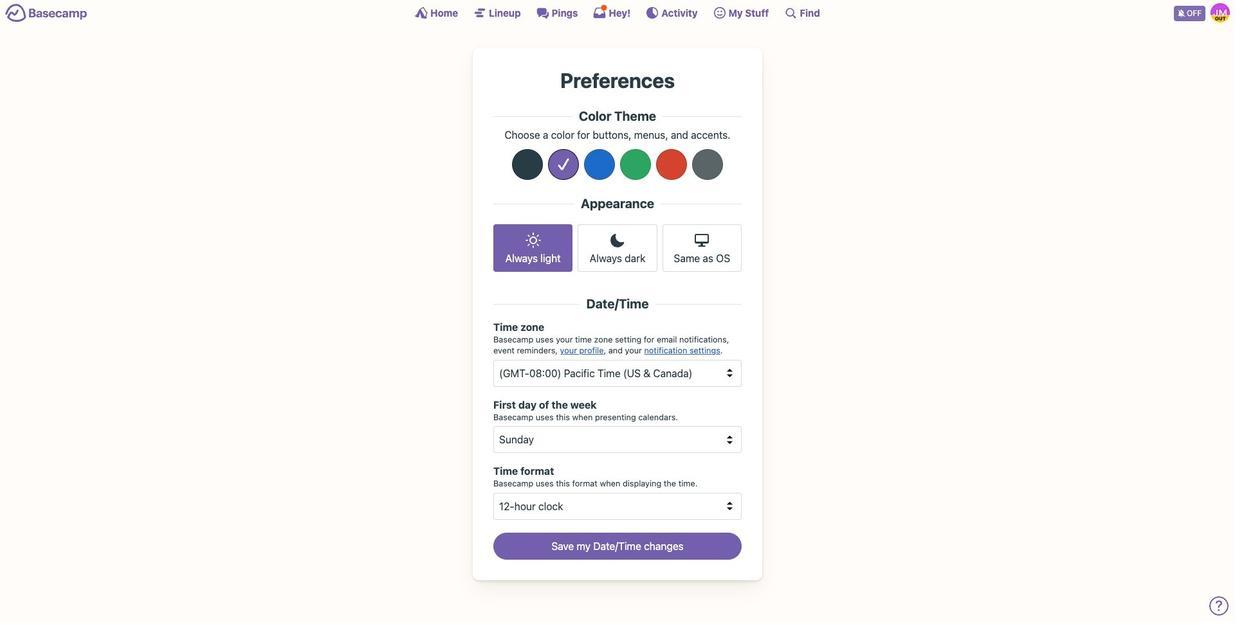 Task type: describe. For each thing, give the bounding box(es) containing it.
switch accounts image
[[5, 3, 88, 23]]



Task type: vqa. For each thing, say whether or not it's contained in the screenshot.
Switch Accounts image
yes



Task type: locate. For each thing, give the bounding box(es) containing it.
main element
[[0, 0, 1236, 25]]

keyboard shortcut: ⌘ + / image
[[785, 6, 798, 19]]

None submit
[[494, 533, 742, 560]]

jer mill image
[[1211, 3, 1230, 23]]



